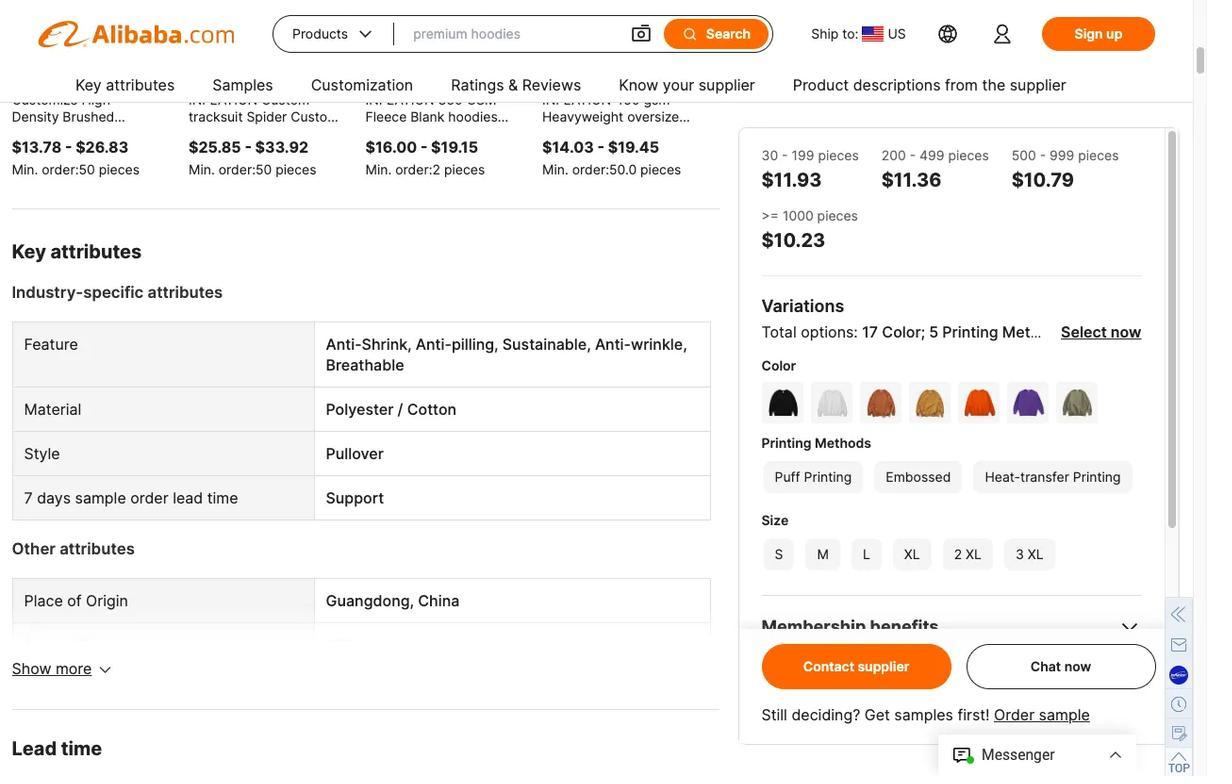 Task type: vqa. For each thing, say whether or not it's contained in the screenshot.
999
yes



Task type: describe. For each thing, give the bounding box(es) containing it.
details
[[843, 679, 898, 699]]

chat now
[[1031, 659, 1092, 675]]

min. for $14.03
[[543, 161, 569, 177]]

0 horizontal spatial methods
[[815, 435, 872, 451]]

l link
[[850, 537, 884, 573]]

sustainable,
[[503, 335, 591, 354]]

pieces inside $25.85 - $33.92 min. order : 50 pieces
[[276, 161, 317, 177]]

>= 1000 pieces $10.23
[[762, 208, 859, 252]]

with
[[830, 705, 857, 721]]

guangdong, china
[[326, 592, 460, 611]]

ship
[[812, 25, 839, 42]]

premium hoodies text field
[[413, 17, 612, 51]]

key attributes link
[[75, 68, 175, 106]]

contact supplier
[[804, 659, 910, 675]]

30 - 199 pieces $11.93
[[762, 147, 859, 192]]

type
[[77, 636, 112, 655]]

industry-specific attributes
[[12, 283, 223, 302]]

ratings & reviews link
[[451, 68, 582, 106]]


[[682, 25, 699, 42]]

2 xl
[[955, 546, 982, 562]]

3 xl
[[1016, 546, 1044, 562]]

pieces inside 30 - 199 pieces $11.93
[[819, 147, 859, 163]]

contact supplier button
[[762, 645, 952, 690]]

service
[[364, 636, 417, 655]]

supplier inside button
[[858, 659, 910, 675]]

printing down 'printing methods'
[[805, 469, 852, 485]]

your
[[663, 75, 695, 94]]

anti-shrink, anti-pilling, sustainable, anti-wrinkle, breathable
[[326, 335, 688, 375]]

samples
[[895, 706, 954, 725]]

0 horizontal spatial color
[[762, 358, 797, 374]]

xl link
[[892, 537, 934, 573]]

search
[[707, 25, 751, 42]]

total options: 17 color ; 5 printing methods ;
[[762, 323, 1071, 342]]

$13.78 - $26.83 min. order : 50 pieces
[[12, 138, 140, 177]]

puff
[[775, 469, 801, 485]]

2 inside $16.00 - $19.15 min. order : 2 pieces
[[433, 161, 441, 177]]

of
[[67, 592, 82, 611]]

500 - 999 pieces $10.79
[[1012, 147, 1120, 192]]

product
[[793, 75, 849, 94]]

size
[[762, 512, 789, 528]]

show more
[[12, 660, 92, 679]]

know your supplier link
[[619, 68, 756, 106]]

0 horizontal spatial sample
[[75, 489, 126, 508]]

to:
[[843, 25, 859, 42]]

industry-
[[12, 283, 83, 302]]

- for $19.45
[[598, 138, 605, 157]]

product descriptions from the supplier link
[[793, 68, 1067, 106]]

sign
[[1075, 25, 1104, 42]]

pieces inside $16.00 - $19.15 min. order : 2 pieces
[[444, 161, 485, 177]]

place of origin
[[24, 592, 128, 611]]

show
[[12, 660, 51, 679]]

cotton
[[407, 400, 457, 419]]

min. for $13.78
[[12, 161, 38, 177]]

 search
[[682, 25, 751, 42]]

&
[[509, 75, 518, 94]]

heat-transfer printing
[[986, 469, 1122, 485]]

499
[[920, 147, 945, 163]]

0 horizontal spatial supplier
[[699, 75, 756, 94]]

xl for 3 xl
[[1028, 546, 1044, 562]]

protection
[[762, 705, 826, 721]]

- for $33.92
[[245, 138, 252, 157]]

more
[[56, 660, 92, 679]]

$19.15
[[431, 138, 478, 157]]

$13.78
[[12, 138, 62, 157]]

know your supplier
[[619, 75, 756, 94]]

1 anti- from the left
[[326, 335, 362, 354]]

puff printing link
[[762, 460, 866, 495]]

the
[[983, 75, 1006, 94]]

pieces inside $14.03 - $19.45 min. order : 50.0 pieces
[[641, 161, 682, 177]]

polyester
[[326, 400, 394, 419]]

: for $19.15
[[429, 161, 433, 177]]

200
[[882, 147, 907, 163]]

now for select now
[[1112, 323, 1142, 342]]

know
[[619, 75, 659, 94]]

m
[[818, 546, 829, 562]]

sign up
[[1075, 25, 1123, 42]]

$16.00 - $19.15 min. order : 2 pieces
[[366, 138, 485, 177]]

first!
[[958, 706, 990, 725]]

5
[[930, 323, 939, 342]]

place
[[24, 592, 63, 611]]

xl for 2 xl
[[966, 546, 982, 562]]

shrink,
[[362, 335, 412, 354]]

material
[[24, 400, 82, 419]]

contact
[[804, 659, 855, 675]]

order sample link
[[995, 706, 1091, 725]]

- for 499
[[910, 147, 916, 163]]

ratings & reviews
[[451, 75, 582, 94]]

printing right transfer
[[1074, 469, 1122, 485]]

lead
[[173, 489, 203, 508]]

still deciding? get samples first! order sample
[[762, 706, 1091, 725]]

1 vertical spatial key attributes
[[12, 241, 142, 263]]

supply
[[24, 636, 73, 655]]

: for $19.45
[[606, 161, 610, 177]]

total
[[762, 323, 797, 342]]

membership
[[762, 617, 867, 637]]

samples link
[[213, 68, 273, 106]]

select
[[1062, 323, 1108, 342]]

1 vertical spatial 2
[[955, 546, 963, 562]]

china
[[418, 592, 460, 611]]

50 for $33.92
[[256, 161, 272, 177]]

min. for $16.00
[[366, 161, 392, 177]]

1 vertical spatial key
[[12, 241, 46, 263]]

days
[[37, 489, 71, 508]]

>=
[[762, 208, 779, 224]]

key inside key attributes link
[[75, 75, 102, 94]]

$26.83
[[76, 138, 129, 157]]

purchase details
[[762, 679, 898, 699]]

guangdong,
[[326, 592, 414, 611]]

printing up puff
[[762, 435, 812, 451]]



Task type: locate. For each thing, give the bounding box(es) containing it.
0 vertical spatial color
[[883, 323, 922, 342]]

pieces down $33.92
[[276, 161, 317, 177]]

$14.03
[[543, 138, 594, 157]]

0 horizontal spatial now
[[1065, 659, 1092, 675]]

min. down $25.85
[[189, 161, 215, 177]]

products 
[[293, 25, 376, 43]]

anti- right shrink,
[[416, 335, 452, 354]]

now inside chat now button
[[1065, 659, 1092, 675]]

0 vertical spatial 2
[[433, 161, 441, 177]]

order
[[995, 706, 1035, 725]]

printing right 5
[[943, 323, 999, 342]]

other attributes
[[12, 540, 135, 559]]

7 days sample order lead time
[[24, 489, 238, 508]]

specific
[[83, 283, 144, 302]]

3 anti- from the left
[[595, 335, 631, 354]]

order down $13.78
[[42, 161, 75, 177]]

0 horizontal spatial anti-
[[326, 335, 362, 354]]

3 : from the left
[[429, 161, 433, 177]]

pieces inside >= 1000 pieces $10.23
[[818, 208, 859, 224]]

: down $33.92
[[252, 161, 256, 177]]

key
[[75, 75, 102, 94], [12, 241, 46, 263]]

supplier inside "link"
[[1010, 75, 1067, 94]]

color down total
[[762, 358, 797, 374]]

key up industry-
[[12, 241, 46, 263]]

/
[[398, 400, 403, 419]]

:
[[75, 161, 79, 177], [252, 161, 256, 177], [429, 161, 433, 177], [606, 161, 610, 177]]

1000
[[783, 208, 814, 224]]

1 vertical spatial methods
[[815, 435, 872, 451]]

2 : from the left
[[252, 161, 256, 177]]

1 horizontal spatial time
[[207, 489, 238, 508]]

4 min. from the left
[[543, 161, 569, 177]]

1 ; from the left
[[922, 323, 926, 342]]

product descriptions from the supplier
[[793, 75, 1067, 94]]

order for $14.03
[[573, 161, 606, 177]]

order down $25.85
[[219, 161, 252, 177]]

: inside $13.78 - $26.83 min. order : 50 pieces
[[75, 161, 79, 177]]

show more link
[[12, 659, 92, 679]]

order
[[42, 161, 75, 177], [219, 161, 252, 177], [396, 161, 429, 177], [573, 161, 606, 177], [130, 489, 169, 508]]

benefits
[[871, 617, 939, 637]]

sample
[[75, 489, 126, 508], [1040, 706, 1091, 725]]

key attributes up industry-
[[12, 241, 142, 263]]

- for $19.15
[[421, 138, 428, 157]]

pullover
[[326, 444, 384, 463]]

color right 17
[[883, 323, 922, 342]]

reviews
[[523, 75, 582, 94]]

7
[[24, 489, 33, 508]]

1 horizontal spatial xl
[[966, 546, 982, 562]]

1 vertical spatial sample
[[1040, 706, 1091, 725]]

lead
[[12, 738, 57, 761]]

order down the $16.00
[[396, 161, 429, 177]]

- for $26.83
[[65, 138, 72, 157]]

transfer
[[1021, 469, 1070, 485]]

key up $26.83
[[75, 75, 102, 94]]

50 inside $25.85 - $33.92 min. order : 50 pieces
[[256, 161, 272, 177]]

0 horizontal spatial ;
[[922, 323, 926, 342]]

999
[[1050, 147, 1075, 163]]

order down '$14.03'
[[573, 161, 606, 177]]

1 xl from the left
[[905, 546, 921, 562]]

50 inside $13.78 - $26.83 min. order : 50 pieces
[[79, 161, 95, 177]]

pieces down $26.83
[[99, 161, 140, 177]]

attributes inside key attributes link
[[106, 75, 175, 94]]

supplier
[[699, 75, 756, 94], [1010, 75, 1067, 94], [858, 659, 910, 675]]

ratings
[[451, 75, 504, 94]]

- right 500
[[1041, 147, 1047, 163]]

2 horizontal spatial xl
[[1028, 546, 1044, 562]]

1 horizontal spatial sample
[[1040, 706, 1091, 725]]

feature
[[24, 335, 78, 354]]

- inside $13.78 - $26.83 min. order : 50 pieces
[[65, 138, 72, 157]]

anti- right sustainable,
[[595, 335, 631, 354]]

puff printing
[[775, 469, 852, 485]]

0 horizontal spatial 2
[[433, 161, 441, 177]]

- inside $14.03 - $19.45 min. order : 50.0 pieces
[[598, 138, 605, 157]]

3 xl from the left
[[1028, 546, 1044, 562]]

- for 999
[[1041, 147, 1047, 163]]

1 horizontal spatial ;
[[1067, 323, 1071, 342]]

l
[[863, 546, 871, 562]]

2 down '$19.15'
[[433, 161, 441, 177]]

supplier right your
[[699, 75, 756, 94]]

supplier up details at the bottom of page
[[858, 659, 910, 675]]

up
[[1107, 25, 1123, 42]]

$11.36
[[882, 169, 942, 192]]

xl right 3 on the right of the page
[[1028, 546, 1044, 562]]

chat now button
[[967, 645, 1157, 690]]

1 horizontal spatial color
[[883, 323, 922, 342]]

1 vertical spatial color
[[762, 358, 797, 374]]

products
[[293, 25, 348, 42]]

- inside $25.85 - $33.92 min. order : 50 pieces
[[245, 138, 252, 157]]

order inside $16.00 - $19.15 min. order : 2 pieces
[[396, 161, 429, 177]]

pieces right 499
[[949, 147, 990, 163]]

50 down $33.92
[[256, 161, 272, 177]]

sample down chat now button
[[1040, 706, 1091, 725]]

- left $19.45 in the top of the page
[[598, 138, 605, 157]]

now right select
[[1112, 323, 1142, 342]]

pieces inside the 200 - 499 pieces $11.36
[[949, 147, 990, 163]]

min. for $25.85
[[189, 161, 215, 177]]

sample right days
[[75, 489, 126, 508]]

pieces down '$19.15'
[[444, 161, 485, 177]]

2 min. from the left
[[189, 161, 215, 177]]

customization link
[[311, 68, 413, 106]]

-
[[65, 138, 72, 157], [245, 138, 252, 157], [421, 138, 428, 157], [598, 138, 605, 157], [782, 147, 789, 163], [910, 147, 916, 163], [1041, 147, 1047, 163]]

: down $19.45 in the top of the page
[[606, 161, 610, 177]]

- inside the 200 - 499 pieces $11.36
[[910, 147, 916, 163]]

order for $25.85
[[219, 161, 252, 177]]

oem
[[326, 636, 360, 655]]

now
[[1112, 323, 1142, 342], [1065, 659, 1092, 675]]

min. inside $16.00 - $19.15 min. order : 2 pieces
[[366, 161, 392, 177]]

min.
[[12, 161, 38, 177], [189, 161, 215, 177], [366, 161, 392, 177], [543, 161, 569, 177]]

heat-transfer printing link
[[972, 460, 1135, 495]]

2 right xl link
[[955, 546, 963, 562]]

2 xl link
[[941, 537, 996, 573]]

: for $33.92
[[252, 161, 256, 177]]

wrinkle,
[[631, 335, 688, 354]]

attributes
[[106, 75, 175, 94], [50, 241, 142, 263], [148, 283, 223, 302], [60, 540, 135, 559]]

- right $13.78
[[65, 138, 72, 157]]

other
[[12, 540, 56, 559]]

pieces right 1000
[[818, 208, 859, 224]]

- inside $16.00 - $19.15 min. order : 2 pieces
[[421, 138, 428, 157]]

0 horizontal spatial key
[[12, 241, 46, 263]]

key attributes
[[75, 75, 175, 94], [12, 241, 142, 263]]

order for $16.00
[[396, 161, 429, 177]]

pieces right the 999
[[1079, 147, 1120, 163]]

0 vertical spatial methods
[[1003, 323, 1067, 342]]

1 horizontal spatial key
[[75, 75, 102, 94]]

now for chat now
[[1065, 659, 1092, 675]]

arrow right image
[[693, 33, 708, 52]]

order inside $13.78 - $26.83 min. order : 50 pieces
[[42, 161, 75, 177]]

order for $13.78
[[42, 161, 75, 177]]

s
[[775, 546, 784, 562]]

min. down $13.78
[[12, 161, 38, 177]]

attributes up the specific on the top
[[50, 241, 142, 263]]

1 horizontal spatial anti-
[[416, 335, 452, 354]]

0 vertical spatial time
[[207, 489, 238, 508]]

0 horizontal spatial xl
[[905, 546, 921, 562]]

min. down the $16.00
[[366, 161, 392, 177]]

2 xl from the left
[[966, 546, 982, 562]]

embossed link
[[873, 460, 965, 495]]

1 min. from the left
[[12, 161, 38, 177]]

arrow left image
[[23, 33, 38, 52]]

order inside $14.03 - $19.45 min. order : 50.0 pieces
[[573, 161, 606, 177]]

pieces down $19.45 in the top of the page
[[641, 161, 682, 177]]

purchase
[[762, 679, 839, 699]]

1 horizontal spatial 50
[[256, 161, 272, 177]]

: inside $25.85 - $33.92 min. order : 50 pieces
[[252, 161, 256, 177]]

min. inside $14.03 - $19.45 min. order : 50.0 pieces
[[543, 161, 569, 177]]

xl left 3 on the right of the page
[[966, 546, 982, 562]]

: inside $14.03 - $19.45 min. order : 50.0 pieces
[[606, 161, 610, 177]]

1 : from the left
[[75, 161, 79, 177]]

embossed
[[886, 469, 952, 485]]

attributes up $26.83
[[106, 75, 175, 94]]

lead time
[[12, 738, 102, 761]]

oem service
[[326, 636, 417, 655]]

variations
[[762, 296, 845, 316]]

arrow down image
[[99, 662, 111, 679]]

- left '$19.15'
[[421, 138, 428, 157]]

$10.23
[[762, 229, 826, 252]]

select now link
[[1062, 323, 1142, 342]]

- for 199
[[782, 147, 789, 163]]

$25.85 - $33.92 min. order : 50 pieces
[[189, 138, 317, 177]]

attributes up origin
[[60, 540, 135, 559]]

3 min. from the left
[[366, 161, 392, 177]]

50.0
[[610, 161, 637, 177]]

3 xl link
[[1003, 537, 1058, 573]]

order inside $25.85 - $33.92 min. order : 50 pieces
[[219, 161, 252, 177]]

1 vertical spatial now
[[1065, 659, 1092, 675]]

attributes right the specific on the top
[[148, 283, 223, 302]]

$11.93
[[762, 169, 822, 192]]


[[630, 23, 653, 45]]

0 vertical spatial key
[[75, 75, 102, 94]]

1 horizontal spatial now
[[1112, 323, 1142, 342]]

order left lead
[[130, 489, 169, 508]]

0 horizontal spatial time
[[61, 738, 102, 761]]

50 for $26.83
[[79, 161, 95, 177]]

pieces inside $13.78 - $26.83 min. order : 50 pieces
[[99, 161, 140, 177]]

- inside 500 - 999 pieces $10.79
[[1041, 147, 1047, 163]]

anti- up breathable
[[326, 335, 362, 354]]

0 vertical spatial sample
[[75, 489, 126, 508]]

pieces inside 500 - 999 pieces $10.79
[[1079, 147, 1120, 163]]

1 vertical spatial time
[[61, 738, 102, 761]]

samples
[[213, 75, 273, 94]]

pieces right 199
[[819, 147, 859, 163]]

min. inside $25.85 - $33.92 min. order : 50 pieces
[[189, 161, 215, 177]]

0 vertical spatial now
[[1112, 323, 1142, 342]]

key attributes up $26.83
[[75, 75, 175, 94]]

2 anti- from the left
[[416, 335, 452, 354]]

- right 200
[[910, 147, 916, 163]]

1 horizontal spatial 2
[[955, 546, 963, 562]]

200 - 499 pieces $11.36
[[882, 147, 990, 192]]

now right chat
[[1065, 659, 1092, 675]]

4 : from the left
[[606, 161, 610, 177]]

polyester / cotton
[[326, 400, 457, 419]]

0 horizontal spatial 50
[[79, 161, 95, 177]]

xl right l
[[905, 546, 921, 562]]

2 50 from the left
[[256, 161, 272, 177]]

1 horizontal spatial methods
[[1003, 323, 1067, 342]]

- right 30
[[782, 147, 789, 163]]

pieces
[[819, 147, 859, 163], [949, 147, 990, 163], [1079, 147, 1120, 163], [99, 161, 140, 177], [276, 161, 317, 177], [444, 161, 485, 177], [641, 161, 682, 177], [818, 208, 859, 224]]

2 ; from the left
[[1067, 323, 1071, 342]]

0 vertical spatial key attributes
[[75, 75, 175, 94]]

deciding?
[[792, 706, 861, 725]]

$10.79
[[1012, 169, 1075, 192]]

: for $26.83
[[75, 161, 79, 177]]

;
[[922, 323, 926, 342], [1067, 323, 1071, 342]]

1 50 from the left
[[79, 161, 95, 177]]

heat-
[[986, 469, 1021, 485]]

supplier right the
[[1010, 75, 1067, 94]]

: down $26.83
[[75, 161, 79, 177]]

- inside 30 - 199 pieces $11.93
[[782, 147, 789, 163]]

s link
[[762, 537, 797, 573]]

- right $25.85
[[245, 138, 252, 157]]

2 horizontal spatial supplier
[[1010, 75, 1067, 94]]

1 horizontal spatial supplier
[[858, 659, 910, 675]]

min. inside $13.78 - $26.83 min. order : 50 pieces
[[12, 161, 38, 177]]

: inside $16.00 - $19.15 min. order : 2 pieces
[[429, 161, 433, 177]]

2 horizontal spatial anti-
[[595, 335, 631, 354]]

min. down '$14.03'
[[543, 161, 569, 177]]

ship to:
[[812, 25, 859, 42]]

select now
[[1062, 323, 1142, 342]]

50 down $26.83
[[79, 161, 95, 177]]

$14.03 - $19.45 min. order : 50.0 pieces
[[543, 138, 682, 177]]

membership benefits
[[762, 617, 939, 637]]

: down '$19.15'
[[429, 161, 433, 177]]

chat
[[1031, 659, 1062, 675]]



